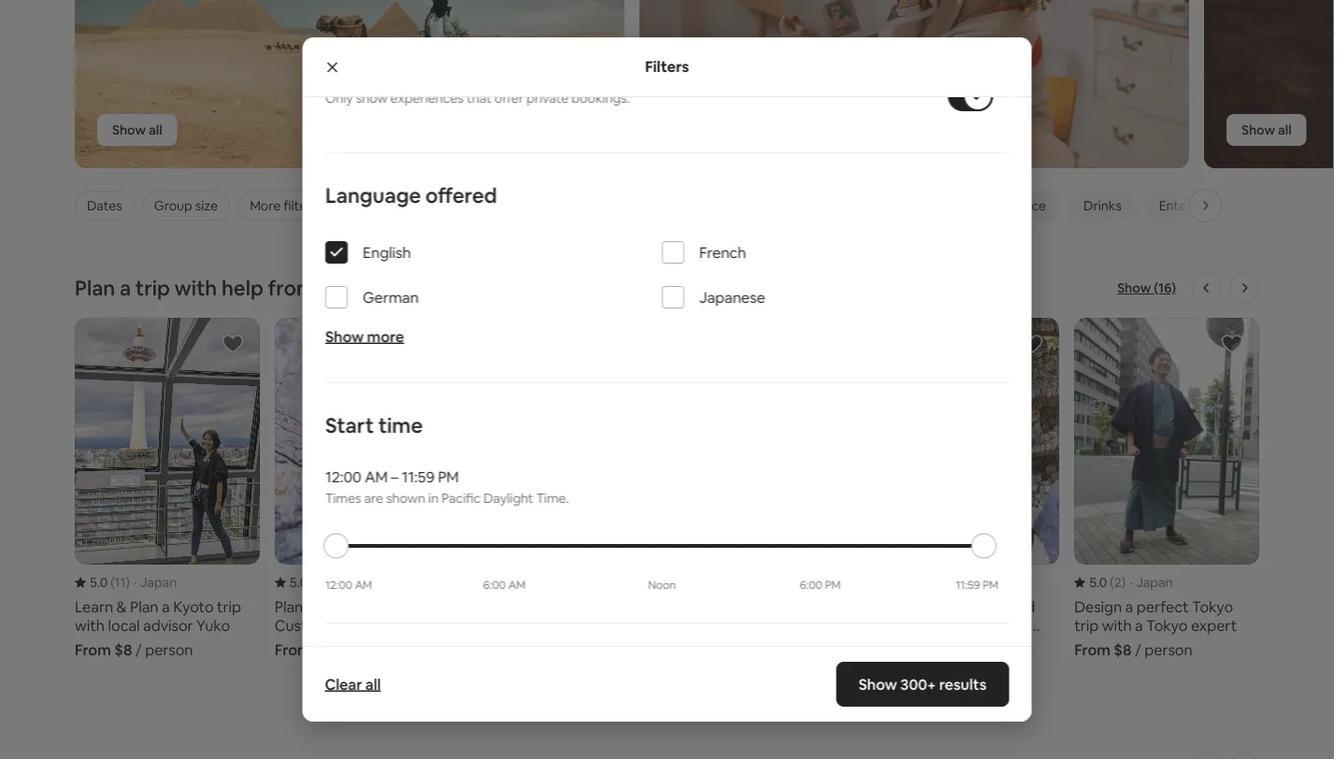 Task type: vqa. For each thing, say whether or not it's contained in the screenshot.
5.0 in the Learn & Plan a Kyoto trip with local advisor Yuko Group
yes



Task type: locate. For each thing, give the bounding box(es) containing it.
0 horizontal spatial ·
[[133, 574, 137, 591]]

4 from from the left
[[675, 640, 711, 659]]

6 person from the left
[[1145, 640, 1193, 659]]

save this experience image for 5.0 ( 2 )
[[1221, 333, 1244, 355]]

( for learn & plan a kyoto trip with local advisor yuko group
[[111, 574, 115, 591]]

show 300+ results
[[859, 675, 987, 694]]

· for 5.0 ( 11 )
[[133, 574, 137, 591]]

2 show all from the left
[[1242, 122, 1292, 138]]

1 horizontal spatial (
[[510, 574, 514, 591]]

12:00 inside 12:00 am – 11:59 pm times are shown in pacific daylight time.
[[325, 467, 361, 486]]

4 $8 from the left
[[914, 640, 932, 659]]

entertainment button
[[1144, 190, 1261, 222]]

· inside learn & plan a kyoto trip with local advisor yuko group
[[133, 574, 137, 591]]

3 · japan from the left
[[1130, 574, 1173, 591]]

pm
[[437, 467, 458, 486], [825, 578, 840, 592], [982, 578, 998, 592]]

) inside design a perfect tokyo trip with a tokyo expert group
[[1122, 574, 1126, 591]]

1 person from the left
[[145, 640, 193, 659]]

4 ) from the left
[[1122, 574, 1126, 591]]

offer
[[494, 90, 523, 107]]

0 horizontal spatial 6:00
[[483, 578, 505, 592]]

5.0 34 )
[[290, 574, 334, 591]]

show more
[[325, 327, 404, 346]]

1 11 from the left
[[115, 574, 125, 591]]

$8 inside design a perfect tokyo trip with a tokyo expert group
[[1114, 640, 1132, 659]]

filters
[[284, 197, 318, 214]]

/ inside create a customized guide book of tokyo with a local guide group
[[535, 640, 542, 659]]

0 horizontal spatial 11:59
[[401, 467, 434, 486]]

great for groups element
[[376, 197, 476, 214]]

0 horizontal spatial 11
[[115, 574, 125, 591]]

( inside create a customized guide book of tokyo with a local guide group
[[510, 574, 514, 591]]

japan inside plan a tour not crowed but cool sites in tokyo local group
[[936, 574, 973, 591]]

$8 for plan a tour not crowed but cool sites in tokyo local group at the right of page
[[914, 640, 932, 659]]

show for show 300+ results link
[[859, 675, 897, 694]]

1 vertical spatial 12:00
[[325, 578, 352, 592]]

1 horizontal spatial 11:59
[[955, 578, 980, 592]]

a
[[120, 274, 131, 301]]

1 vertical spatial 11:59
[[955, 578, 980, 592]]

$8 inside learn & plan a kyoto trip with local advisor yuko group
[[114, 640, 132, 659]]

from inside plan a tour not crowed but cool sites in tokyo local group
[[875, 640, 911, 659]]

clear all
[[325, 675, 381, 694]]

/ for plan the perfect customised japan trip with local expert group
[[344, 640, 350, 659]]

2 save this experience image from the left
[[1221, 333, 1244, 355]]

plan the perfect customised japan trip with local expert group
[[275, 318, 460, 659]]

4 from $8 / person from the left
[[875, 640, 993, 659]]

11:59
[[401, 467, 434, 486], [955, 578, 980, 592]]

save this experience image
[[221, 333, 244, 355], [1221, 333, 1244, 355]]

save this experience image inside design a perfect tokyo trip with a tokyo expert group
[[1221, 333, 1244, 355]]

with
[[174, 274, 217, 301]]

· inside design a perfect tokyo trip with a tokyo expert group
[[1130, 574, 1133, 591]]

person
[[145, 640, 193, 659], [354, 640, 402, 659], [545, 640, 593, 659], [745, 640, 793, 659], [945, 640, 993, 659], [1145, 640, 1193, 659]]

person inside create a customized guide book of tokyo with a local guide group
[[545, 640, 593, 659]]

dance button
[[992, 190, 1061, 222]]

learn & plan a kyoto trip with local advisor yuko group
[[75, 318, 260, 659]]

show for 1st show all link from the right
[[1242, 122, 1275, 138]]

person inside plan a tour not crowed but cool sites in tokyo local group
[[945, 640, 993, 659]]

4 person from the left
[[745, 640, 793, 659]]

1 rating 5.0 out of 5; 11 reviews image from the left
[[75, 574, 130, 591]]

from $8 / person for design a perfect tokyo trip with a tokyo expert group
[[1074, 640, 1193, 659]]

2 6:00 from the left
[[799, 578, 822, 592]]

1 5.0 from the left
[[90, 574, 108, 591]]

2 from from the left
[[275, 640, 311, 659]]

3 ( from the left
[[1110, 574, 1114, 591]]

0 horizontal spatial (
[[111, 574, 115, 591]]

drinks
[[1084, 197, 1122, 214]]

1 6:00 from the left
[[483, 578, 505, 592]]

· japan
[[133, 574, 177, 591], [337, 574, 381, 591], [1130, 574, 1173, 591]]

5 / from the left
[[935, 640, 941, 659]]

11
[[115, 574, 125, 591], [514, 574, 525, 591]]

from $8 / person inside learn & plan a kyoto trip with local advisor yuko group
[[75, 640, 193, 659]]

1 horizontal spatial pm
[[825, 578, 840, 592]]

rating 5.0 out of 5; 11 reviews image
[[75, 574, 130, 591], [475, 574, 530, 591]]

1 12:00 from the top
[[325, 467, 361, 486]]

4 5.0 from the left
[[1089, 574, 1107, 591]]

trip
[[135, 274, 170, 301]]

more
[[367, 327, 404, 346]]

$8
[[114, 640, 132, 659], [514, 640, 532, 659], [714, 640, 732, 659], [914, 640, 932, 659], [1114, 640, 1132, 659]]

1 horizontal spatial 11
[[514, 574, 525, 591]]

· japan inside design a perfect tokyo trip with a tokyo expert group
[[1130, 574, 1173, 591]]

person for design a perfect tokyo trip with a tokyo expert group
[[1145, 640, 1193, 659]]

entertainment
[[1159, 197, 1246, 214]]

3 $8 from the left
[[714, 640, 732, 659]]

shown
[[386, 490, 425, 507]]

· japan inside plan the perfect customised japan trip with local expert group
[[337, 574, 381, 591]]

0 vertical spatial 11:59
[[401, 467, 434, 486]]

1 horizontal spatial rating 5.0 out of 5; 11 reviews image
[[475, 574, 530, 591]]

5.0 inside design a perfect tokyo trip with a tokyo expert group
[[1089, 574, 1107, 591]]

from inside design a perfect tokyo trip with a tokyo expert group
[[1074, 640, 1111, 659]]

1 ) from the left
[[125, 574, 130, 591]]

great
[[376, 197, 410, 214]]

1 from from the left
[[75, 640, 111, 659]]

/ inside plan a tour not crowed but cool sites in tokyo local group
[[935, 640, 941, 659]]

12:00
[[325, 467, 361, 486], [325, 578, 352, 592]]

$8 for learn & plan a kyoto trip with local advisor yuko group
[[114, 640, 132, 659]]

3 / from the left
[[535, 640, 542, 659]]

2 ) from the left
[[329, 574, 334, 591]]

6 / from the left
[[1135, 640, 1141, 659]]

language
[[325, 182, 421, 209]]

2 rating 5.0 out of 5; 11 reviews image from the left
[[475, 574, 530, 591]]

time
[[378, 412, 422, 439]]

group inside 'more filters' dialog
[[325, 624, 1009, 759]]

am right 34
[[354, 578, 372, 592]]

5.0 ( 11 ) inside create a customized guide book of tokyo with a local guide group
[[490, 574, 530, 591]]

$8 inside plan a tour not crowed but cool sites in tokyo local group
[[914, 640, 932, 659]]

am for 6:00 am
[[508, 578, 525, 592]]

2 11 from the left
[[514, 574, 525, 591]]

6 from from the left
[[1074, 640, 1111, 659]]

2 · from the left
[[337, 574, 340, 591]]

3 from $8 / person from the left
[[675, 640, 793, 659]]

daylight
[[483, 490, 533, 507]]

2 horizontal spatial all
[[1278, 122, 1292, 138]]

4 / from the left
[[735, 640, 742, 659]]

from $8 / person
[[75, 640, 193, 659], [475, 640, 593, 659], [675, 640, 793, 659], [875, 640, 993, 659], [1074, 640, 1193, 659]]

2 5.0 from the left
[[290, 574, 308, 591]]

2 · japan from the left
[[337, 574, 381, 591]]

5 from from the left
[[875, 640, 911, 659]]

2 12:00 from the top
[[325, 578, 352, 592]]

from for itinerary planning of kyoto, japan hosted by tomoko & group
[[675, 640, 711, 659]]

1 / from the left
[[135, 640, 142, 659]]

2 $8 from the left
[[514, 640, 532, 659]]

am
[[364, 467, 387, 486], [354, 578, 372, 592], [508, 578, 525, 592]]

person for create a customized guide book of tokyo with a local guide group
[[545, 640, 593, 659]]

0 horizontal spatial rating 5.0 out of 5; 11 reviews image
[[75, 574, 130, 591]]

more filters button
[[238, 191, 330, 221]]

/ inside itinerary planning of kyoto, japan hosted by tomoko & group
[[735, 640, 742, 659]]

person for learn & plan a kyoto trip with local advisor yuko group
[[145, 640, 193, 659]]

from $8 / person for itinerary planning of kyoto, japan hosted by tomoko & group
[[675, 640, 793, 659]]

person inside design a perfect tokyo trip with a tokyo expert group
[[1145, 640, 1193, 659]]

more filters
[[250, 197, 318, 214]]

only show experiences that offer private bookings.
[[325, 90, 630, 107]]

3 · from the left
[[1130, 574, 1133, 591]]

person for itinerary planning of kyoto, japan hosted by tomoko & group
[[745, 640, 793, 659]]

1 japan from the left
[[140, 574, 177, 591]]

japan inside learn & plan a kyoto trip with local advisor yuko group
[[140, 574, 177, 591]]

am down 'daylight'
[[508, 578, 525, 592]]

/ for plan a tour not crowed but cool sites in tokyo local group at the right of page
[[935, 640, 941, 659]]

·
[[133, 574, 137, 591], [337, 574, 340, 591], [1130, 574, 1133, 591]]

6:00 am
[[483, 578, 525, 592]]

3 ) from the left
[[525, 574, 530, 591]]

5.0
[[90, 574, 108, 591], [290, 574, 308, 591], [490, 574, 507, 591], [1089, 574, 1107, 591]]

1 show all from the left
[[112, 122, 162, 138]]

group
[[325, 624, 1009, 759]]

local
[[320, 274, 365, 301]]

$8 inside create a customized guide book of tokyo with a local guide group
[[514, 640, 532, 659]]

5 from $8 / person from the left
[[1074, 640, 1193, 659]]

) inside learn & plan a kyoto trip with local advisor yuko group
[[125, 574, 130, 591]]

2 person from the left
[[354, 640, 402, 659]]

0 horizontal spatial save this experience image
[[221, 333, 244, 355]]

from inside learn & plan a kyoto trip with local advisor yuko group
[[75, 640, 111, 659]]

from inside create a customized guide book of tokyo with a local guide group
[[475, 640, 511, 659]]

1 horizontal spatial show all
[[1242, 122, 1292, 138]]

3 5.0 from the left
[[490, 574, 507, 591]]

0 horizontal spatial 5.0 ( 11 )
[[90, 574, 130, 591]]

only
[[325, 90, 353, 107]]

1 horizontal spatial show all link
[[1227, 114, 1307, 146]]

· inside plan the perfect customised japan trip with local expert group
[[337, 574, 340, 591]]

12:00 up from $46 / person
[[325, 578, 352, 592]]

6:00 for 6:00 am
[[483, 578, 505, 592]]

from $8 / person inside create a customized guide book of tokyo with a local guide group
[[475, 640, 593, 659]]

japanese
[[699, 288, 765, 307]]

english
[[362, 243, 411, 262]]

2 ( from the left
[[510, 574, 514, 591]]

show (16) link
[[1117, 279, 1176, 297]]

2 horizontal spatial · japan
[[1130, 574, 1173, 591]]

1 horizontal spatial · japan
[[337, 574, 381, 591]]

/ inside design a perfect tokyo trip with a tokyo expert group
[[1135, 640, 1141, 659]]

rating 5.0 out of 5; 34 reviews image
[[275, 574, 334, 591]]

1 show all link from the left
[[97, 114, 177, 146]]

from $8 / person inside plan a tour not crowed but cool sites in tokyo local group
[[875, 640, 993, 659]]

· japan for 5.0 34 )
[[337, 574, 381, 591]]

0 horizontal spatial show all link
[[97, 114, 177, 146]]

person inside learn & plan a kyoto trip with local advisor yuko group
[[145, 640, 193, 659]]

· japan inside learn & plan a kyoto trip with local advisor yuko group
[[133, 574, 177, 591]]

rating 5.0 out of 5; 11 reviews image inside create a customized guide book of tokyo with a local guide group
[[475, 574, 530, 591]]

show
[[355, 90, 387, 107]]

34
[[315, 574, 329, 591]]

from for plan a tour not crowed but cool sites in tokyo local group at the right of page
[[875, 640, 911, 659]]

results
[[940, 675, 987, 694]]

am inside 12:00 am – 11:59 pm times are shown in pacific daylight time.
[[364, 467, 387, 486]]

0 horizontal spatial pm
[[437, 467, 458, 486]]

1 from $8 / person from the left
[[75, 640, 193, 659]]

from
[[75, 640, 111, 659], [275, 640, 311, 659], [475, 640, 511, 659], [675, 640, 711, 659], [875, 640, 911, 659], [1074, 640, 1111, 659]]

show all for first show all link from left
[[112, 122, 162, 138]]

5 person from the left
[[945, 640, 993, 659]]

3 japan from the left
[[936, 574, 973, 591]]

pm for 6:00 pm
[[825, 578, 840, 592]]

$46
[[314, 640, 341, 659]]

dance
[[1007, 197, 1046, 214]]

from for plan the perfect customised japan trip with local expert group
[[275, 640, 311, 659]]

5.0 inside learn & plan a kyoto trip with local advisor yuko group
[[90, 574, 108, 591]]

from $8 / person inside design a perfect tokyo trip with a tokyo expert group
[[1074, 640, 1193, 659]]

hosts
[[369, 274, 425, 301]]

1 horizontal spatial ·
[[337, 574, 340, 591]]

2 horizontal spatial pm
[[982, 578, 998, 592]]

itinerary planning of kyoto, japan hosted by tomoko & group
[[675, 318, 860, 659]]

/ for create a customized guide book of tokyo with a local guide group
[[535, 640, 542, 659]]

save this experience image for 5.0 ( 11 )
[[221, 333, 244, 355]]

french
[[699, 243, 746, 262]]

(
[[111, 574, 115, 591], [510, 574, 514, 591], [1110, 574, 1114, 591]]

12:00 up times
[[325, 467, 361, 486]]

2 horizontal spatial (
[[1110, 574, 1114, 591]]

11 inside learn & plan a kyoto trip with local advisor yuko group
[[115, 574, 125, 591]]

1 horizontal spatial all
[[365, 675, 381, 694]]

$8 inside itinerary planning of kyoto, japan hosted by tomoko & group
[[714, 640, 732, 659]]

new this week group
[[0, 0, 1334, 169]]

japan inside group
[[344, 574, 381, 591]]

0 horizontal spatial all
[[149, 122, 162, 138]]

person inside itinerary planning of kyoto, japan hosted by tomoko & group
[[745, 640, 793, 659]]

2 5.0 ( 11 ) from the left
[[490, 574, 530, 591]]

that
[[466, 90, 491, 107]]

( inside learn & plan a kyoto trip with local advisor yuko group
[[111, 574, 115, 591]]

0 horizontal spatial · japan
[[133, 574, 177, 591]]

language offered
[[325, 182, 497, 209]]

am left '–'
[[364, 467, 387, 486]]

1 5.0 ( 11 ) from the left
[[90, 574, 130, 591]]

japan
[[140, 574, 177, 591], [344, 574, 381, 591], [936, 574, 973, 591], [1136, 574, 1173, 591]]

save this experience image
[[1021, 333, 1044, 355]]

new experience; 0 reviews image
[[675, 574, 717, 591]]

/
[[135, 640, 142, 659], [344, 640, 350, 659], [535, 640, 542, 659], [735, 640, 742, 659], [935, 640, 941, 659], [1135, 640, 1141, 659]]

3 person from the left
[[545, 640, 593, 659]]

)
[[125, 574, 130, 591], [329, 574, 334, 591], [525, 574, 530, 591], [1122, 574, 1126, 591]]

) inside create a customized guide book of tokyo with a local guide group
[[525, 574, 530, 591]]

6:00 for 6:00 pm
[[799, 578, 822, 592]]

more filters dialog
[[302, 0, 1032, 759]]

great for groups button
[[361, 190, 491, 222]]

all inside button
[[365, 675, 381, 694]]

show all link
[[97, 114, 177, 146], [1227, 114, 1307, 146]]

2 from $8 / person from the left
[[475, 640, 593, 659]]

5.0 ( 11 ) inside learn & plan a kyoto trip with local advisor yuko group
[[90, 574, 130, 591]]

save this experience image inside learn & plan a kyoto trip with local advisor yuko group
[[221, 333, 244, 355]]

3 from from the left
[[475, 640, 511, 659]]

start time
[[325, 412, 422, 439]]

1 horizontal spatial save this experience image
[[1221, 333, 1244, 355]]

1 ( from the left
[[111, 574, 115, 591]]

5.0 inside plan the perfect customised japan trip with local expert group
[[290, 574, 308, 591]]

show (16)
[[1117, 280, 1176, 296]]

5 $8 from the left
[[1114, 640, 1132, 659]]

noon
[[648, 578, 676, 592]]

/ inside learn & plan a kyoto trip with local advisor yuko group
[[135, 640, 142, 659]]

japan inside design a perfect tokyo trip with a tokyo expert group
[[1136, 574, 1173, 591]]

12:00 for 12:00 am
[[325, 578, 352, 592]]

/ inside plan the perfect customised japan trip with local expert group
[[344, 640, 350, 659]]

4 japan from the left
[[1136, 574, 1173, 591]]

1 save this experience image from the left
[[221, 333, 244, 355]]

2 / from the left
[[344, 640, 350, 659]]

are
[[364, 490, 383, 507]]

5.0 ( 11 )
[[90, 574, 130, 591], [490, 574, 530, 591]]

bookings.
[[571, 90, 630, 107]]

1 · from the left
[[133, 574, 137, 591]]

) for rating 5.0 out of 5; 11 reviews image inside the create a customized guide book of tokyo with a local guide group
[[525, 574, 530, 591]]

5.0 for design a perfect tokyo trip with a tokyo expert group
[[1089, 574, 1107, 591]]

6:00
[[483, 578, 505, 592], [799, 578, 822, 592]]

1 $8 from the left
[[114, 640, 132, 659]]

show
[[112, 122, 146, 138], [1242, 122, 1275, 138], [1117, 280, 1151, 296], [325, 327, 363, 346], [859, 675, 897, 694]]

japan for 5.0 ( 11 )
[[140, 574, 177, 591]]

1 horizontal spatial 6:00
[[799, 578, 822, 592]]

from $8 / person for learn & plan a kyoto trip with local advisor yuko group
[[75, 640, 193, 659]]

0 horizontal spatial show all
[[112, 122, 162, 138]]

from $8 / person inside itinerary planning of kyoto, japan hosted by tomoko & group
[[675, 640, 793, 659]]

from inside itinerary planning of kyoto, japan hosted by tomoko & group
[[675, 640, 711, 659]]

0 vertical spatial 12:00
[[325, 467, 361, 486]]

from inside plan the perfect customised japan trip with local expert group
[[275, 640, 311, 659]]

( inside design a perfect tokyo trip with a tokyo expert group
[[1110, 574, 1114, 591]]

1 · japan from the left
[[133, 574, 177, 591]]

show more button
[[325, 327, 404, 346]]

filters
[[645, 57, 689, 76]]

show all for 1st show all link from the right
[[1242, 122, 1292, 138]]

2 japan from the left
[[344, 574, 381, 591]]

drinks button
[[1069, 190, 1137, 222]]

person inside plan the perfect customised japan trip with local expert group
[[354, 640, 402, 659]]

all
[[149, 122, 162, 138], [1278, 122, 1292, 138], [365, 675, 381, 694]]

in
[[428, 490, 438, 507]]

2 horizontal spatial ·
[[1130, 574, 1133, 591]]

1 horizontal spatial 5.0 ( 11 )
[[490, 574, 530, 591]]

show all
[[112, 122, 162, 138], [1242, 122, 1292, 138]]



Task type: describe. For each thing, give the bounding box(es) containing it.
from for design a perfect tokyo trip with a tokyo expert group
[[1074, 640, 1111, 659]]

from for learn & plan a kyoto trip with local advisor yuko group
[[75, 640, 111, 659]]

· for 5.0 ( 2 )
[[1130, 574, 1133, 591]]

entertainment element
[[1159, 197, 1246, 214]]

design a perfect tokyo trip with a tokyo expert group
[[1074, 318, 1259, 659]]

5.0 inside create a customized guide book of tokyo with a local guide group
[[490, 574, 507, 591]]

2 show all link from the left
[[1227, 114, 1307, 146]]

show for first show all link from left
[[112, 122, 146, 138]]

times
[[325, 490, 361, 507]]

person for plan a tour not crowed but cool sites in tokyo local group at the right of page
[[945, 640, 993, 659]]

(16)
[[1154, 280, 1176, 296]]

drinks element
[[1084, 197, 1122, 214]]

rating 5.0 out of 5; 2 reviews image
[[1074, 574, 1126, 591]]

12:00 am
[[325, 578, 372, 592]]

am for 12:00 am
[[354, 578, 372, 592]]

12:00 am – 11:59 pm times are shown in pacific daylight time.
[[325, 467, 569, 507]]

show for show (16) link
[[1117, 280, 1151, 296]]

· for 5.0 34 )
[[337, 574, 340, 591]]

from
[[268, 274, 315, 301]]

clear all button
[[316, 666, 390, 703]]

· japan for 5.0 ( 2 )
[[1130, 574, 1173, 591]]

/ for design a perfect tokyo trip with a tokyo expert group
[[1135, 640, 1141, 659]]

) for 'rating 5.0 out of 5; 2 reviews' image on the bottom right of page
[[1122, 574, 1126, 591]]

plan a trip with help from local hosts around the world
[[75, 274, 595, 301]]

show 300+ results link
[[837, 662, 1009, 707]]

japan for 5.0 ( 2 )
[[1136, 574, 1173, 591]]

/ for learn & plan a kyoto trip with local advisor yuko group
[[135, 640, 142, 659]]

dance element
[[1007, 197, 1046, 214]]

/ for itinerary planning of kyoto, japan hosted by tomoko & group
[[735, 640, 742, 659]]

german
[[362, 288, 418, 307]]

help
[[222, 274, 263, 301]]

groups
[[434, 197, 476, 214]]

pacific
[[441, 490, 480, 507]]

300+
[[901, 675, 936, 694]]

the
[[503, 274, 536, 301]]

rating 5.0 out of 5; 11 reviews image inside learn & plan a kyoto trip with local advisor yuko group
[[75, 574, 130, 591]]

) for rating 5.0 out of 5; 11 reviews image in the learn & plan a kyoto trip with local advisor yuko group
[[125, 574, 130, 591]]

person for plan the perfect customised japan trip with local expert group
[[354, 640, 402, 659]]

5.0 ( 11 ) for rating 5.0 out of 5; 11 reviews image in the learn & plan a kyoto trip with local advisor yuko group
[[90, 574, 130, 591]]

$8 for create a customized guide book of tokyo with a local guide group
[[514, 640, 532, 659]]

from $8 / person for plan a tour not crowed but cool sites in tokyo local group at the right of page
[[875, 640, 993, 659]]

am for 12:00 am – 11:59 pm times are shown in pacific daylight time.
[[364, 467, 387, 486]]

$8 for design a perfect tokyo trip with a tokyo expert group
[[1114, 640, 1132, 659]]

11:59 pm
[[955, 578, 998, 592]]

11:59 inside 12:00 am – 11:59 pm times are shown in pacific daylight time.
[[401, 467, 434, 486]]

5.0 ( 11 ) for rating 5.0 out of 5; 11 reviews image inside the create a customized guide book of tokyo with a local guide group
[[490, 574, 530, 591]]

around
[[430, 274, 499, 301]]

private
[[526, 90, 568, 107]]

( for design a perfect tokyo trip with a tokyo expert group
[[1110, 574, 1114, 591]]

world
[[540, 274, 595, 301]]

from $46 / person
[[275, 640, 402, 659]]

from for create a customized guide book of tokyo with a local guide group
[[475, 640, 511, 659]]

plan a tour not crowed but cool sites in tokyo local group
[[875, 318, 1059, 659]]

from $8 / person for create a customized guide book of tokyo with a local guide group
[[475, 640, 593, 659]]

) inside plan the perfect customised japan trip with local expert group
[[329, 574, 334, 591]]

pm inside 12:00 am – 11:59 pm times are shown in pacific daylight time.
[[437, 467, 458, 486]]

–
[[391, 467, 398, 486]]

more
[[250, 197, 281, 214]]

time.
[[536, 490, 569, 507]]

create a customized guide book of tokyo with a local guide group
[[475, 318, 660, 659]]

offered
[[425, 182, 497, 209]]

start
[[325, 412, 374, 439]]

pm for 11:59 pm
[[982, 578, 998, 592]]

$8 for itinerary planning of kyoto, japan hosted by tomoko & group
[[714, 640, 732, 659]]

for
[[413, 197, 431, 214]]

japan for 5.0 34 )
[[344, 574, 381, 591]]

12:00 for 12:00 am – 11:59 pm times are shown in pacific daylight time.
[[325, 467, 361, 486]]

plan
[[75, 274, 115, 301]]

clear
[[325, 675, 362, 694]]

5.0 for learn & plan a kyoto trip with local advisor yuko group
[[90, 574, 108, 591]]

2
[[1114, 574, 1122, 591]]

experiences
[[390, 90, 463, 107]]

great for groups
[[376, 197, 476, 214]]

· japan for 5.0 ( 11 )
[[133, 574, 177, 591]]

5.0 for plan the perfect customised japan trip with local expert group
[[290, 574, 308, 591]]

6:00 pm
[[799, 578, 840, 592]]

5.0 ( 2 )
[[1089, 574, 1126, 591]]

11 inside create a customized guide book of tokyo with a local guide group
[[514, 574, 525, 591]]



